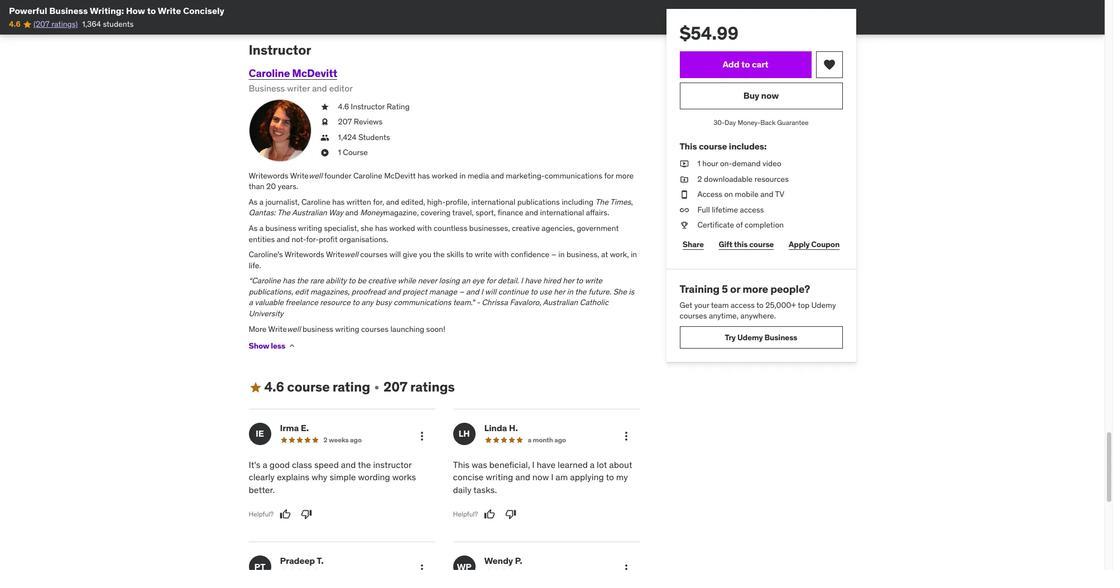 Task type: locate. For each thing, give the bounding box(es) containing it.
this for this course includes:
[[680, 141, 697, 152]]

the up edit
[[297, 276, 308, 286]]

2 for 2 weeks ago
[[323, 436, 327, 444]]

wishlist image
[[822, 58, 836, 71]]

xsmall image left full
[[680, 205, 689, 216]]

eye
[[472, 276, 484, 286]]

access inside training 5 or more people? get your team access to 25,000+ top udemy courses anytime, anywhere.
[[731, 300, 755, 310]]

and inside founder caroline mcdevitt has worked in media and marketing-communications for more than 20 years.
[[491, 171, 504, 181]]

1 vertical spatial worked
[[389, 223, 415, 233]]

is
[[629, 287, 634, 297]]

back
[[760, 118, 776, 127]]

communications inside "caroline has the rare ability to be creative while never losing an eye for detail. i have hired her to write publications, edit magazines, proofread and project manage – and i will continue to use her in the future. she is a valuable freelance resource to any busy communications team." - chrissa favaloro, australian catholic university more write well business writing courses launching soon!
[[394, 298, 451, 308]]

business down anywhere.
[[764, 332, 797, 342]]

0 vertical spatial course
[[699, 141, 727, 152]]

and right media
[[491, 171, 504, 181]]

0 vertical spatial caroline
[[249, 67, 290, 80]]

to up anywhere.
[[756, 300, 764, 310]]

0 horizontal spatial international
[[471, 197, 515, 207]]

1 horizontal spatial 2
[[697, 174, 702, 184]]

be
[[357, 276, 366, 286]]

0 horizontal spatial this
[[453, 459, 469, 471]]

the down journalist,
[[277, 208, 290, 218]]

well down organisations.
[[345, 250, 358, 260]]

courses
[[360, 250, 388, 260], [680, 311, 707, 321]]

4.6 for 4.6 instructor rating
[[338, 101, 349, 111]]

with inside courses will give you the skills to write with confidence – in business, at work, in life.
[[494, 250, 509, 260]]

0 horizontal spatial 4.6
[[9, 19, 20, 29]]

this course includes:
[[680, 141, 767, 152]]

xsmall image
[[320, 132, 329, 143], [320, 148, 329, 158], [680, 174, 689, 185], [680, 189, 689, 200], [680, 205, 689, 216], [680, 220, 689, 231], [372, 383, 381, 392]]

1 vertical spatial business
[[249, 83, 285, 94]]

0 vertical spatial communications
[[545, 171, 602, 181]]

business down freelance
[[302, 324, 333, 334]]

(207
[[33, 19, 50, 29]]

1 vertical spatial with
[[494, 250, 509, 260]]

0 vertical spatial 1
[[338, 148, 341, 158]]

lh
[[459, 428, 470, 440]]

business up not-
[[265, 223, 296, 233]]

has up edit
[[283, 276, 295, 286]]

pradeep t.
[[280, 556, 323, 567]]

2 horizontal spatial business
[[764, 332, 797, 342]]

1 horizontal spatial communications
[[545, 171, 602, 181]]

writing courses
[[335, 324, 388, 334]]

well left founder
[[309, 171, 322, 181]]

and down beneficial,
[[515, 472, 530, 483]]

write inside courses will give you the skills to write with confidence – in business, at work, in life.
[[475, 250, 492, 260]]

try udemy business
[[725, 332, 797, 342]]

0 vertical spatial australian
[[292, 208, 327, 218]]

ago right month
[[554, 436, 566, 444]]

access
[[740, 205, 764, 215], [731, 300, 755, 310]]

course down 'completion'
[[749, 239, 774, 249]]

have up use
[[525, 276, 541, 286]]

udemy right try
[[737, 332, 763, 342]]

0 horizontal spatial for
[[486, 276, 496, 286]]

full lifetime access
[[697, 205, 764, 215]]

1 horizontal spatial ago
[[554, 436, 566, 444]]

0 vertical spatial 207
[[338, 117, 352, 127]]

1
[[338, 148, 341, 158], [697, 159, 701, 169]]

1 for 1 course
[[338, 148, 341, 158]]

1 vertical spatial business
[[302, 324, 333, 334]]

0 vertical spatial write
[[475, 250, 492, 260]]

has right the she on the top of the page
[[375, 223, 387, 233]]

1 vertical spatial more
[[742, 282, 768, 296]]

worked down magazine,
[[389, 223, 415, 233]]

have inside this was beneficial,  i have learned a lot about concise writing and now i am applying to my daily tasks.
[[537, 459, 556, 471]]

1 vertical spatial communications
[[394, 298, 451, 308]]

creative inside "caroline has the rare ability to be creative while never losing an eye for detail. i have hired her to write publications, edit magazines, proofread and project manage – and i will continue to use her in the future. she is a valuable freelance resource to any busy communications team." - chrissa favaloro, australian catholic university more write well business writing courses launching soon!
[[368, 276, 396, 286]]

with
[[417, 223, 432, 233], [494, 250, 509, 260]]

0 vertical spatial 4.6
[[9, 19, 20, 29]]

communications inside founder caroline mcdevitt has worked in media and marketing-communications for more than 20 years.
[[545, 171, 602, 181]]

1 vertical spatial her
[[554, 287, 565, 297]]

caroline up way
[[301, 197, 330, 207]]

a inside this was beneficial,  i have learned a lot about concise writing and now i am applying to my daily tasks.
[[590, 459, 595, 471]]

0 vertical spatial as
[[249, 197, 257, 207]]

xsmall image for 207 reviews
[[320, 117, 329, 128]]

well up show less button
[[287, 324, 301, 334]]

0 vertical spatial this
[[680, 141, 697, 152]]

about
[[609, 459, 632, 471]]

207 ratings
[[384, 379, 455, 396]]

good
[[269, 459, 290, 471]]

course up e.
[[287, 379, 330, 396]]

sport,
[[476, 208, 496, 218]]

– inside courses will give you the skills to write with confidence – in business, at work, in life.
[[551, 250, 556, 260]]

works
[[392, 472, 416, 483]]

1,364 students
[[82, 19, 134, 29]]

australian up writing specialist,
[[292, 208, 327, 218]]

xsmall image left downloadable
[[680, 174, 689, 185]]

write up less
[[268, 324, 287, 334]]

1 horizontal spatial write
[[585, 276, 602, 286]]

write
[[158, 5, 181, 16], [290, 171, 309, 181], [326, 250, 345, 260], [268, 324, 287, 334]]

0 vertical spatial have
[[525, 276, 541, 286]]

and inside it's a good class speed and the instructor clearly explains why simple wording works better.
[[341, 459, 356, 471]]

25,000+
[[765, 300, 796, 310]]

0 horizontal spatial with
[[417, 223, 432, 233]]

a left valuable
[[249, 298, 253, 308]]

course for rating
[[287, 379, 330, 396]]

2 up access
[[697, 174, 702, 184]]

for right eye
[[486, 276, 496, 286]]

has inside founder caroline mcdevitt has worked in media and marketing-communications for more than 20 years.
[[418, 171, 430, 181]]

caroline mcdevitt image
[[249, 99, 311, 162]]

xsmall image for full lifetime access
[[680, 205, 689, 216]]

valuable
[[255, 298, 284, 308]]

mcdevitt inside caroline mcdevitt business writer and editor
[[292, 67, 337, 80]]

use
[[539, 287, 552, 297]]

0 horizontal spatial 1
[[338, 148, 341, 158]]

0 vertical spatial courses
[[360, 250, 388, 260]]

will inside courses will give you the skills to write with confidence – in business, at work, in life.
[[389, 250, 401, 260]]

1 helpful? from the left
[[249, 510, 274, 518]]

xsmall image right rating
[[372, 383, 381, 392]]

the up the wording
[[358, 459, 371, 471]]

edit
[[295, 287, 308, 297]]

0 vertical spatial international
[[471, 197, 515, 207]]

1 horizontal spatial creative
[[512, 223, 540, 233]]

manage
[[429, 287, 457, 297]]

0 vertical spatial udemy
[[811, 300, 836, 310]]

1 vertical spatial have
[[537, 459, 556, 471]]

now inside buy now 'button'
[[761, 90, 779, 101]]

communications down project
[[394, 298, 451, 308]]

writewords up 20
[[249, 171, 288, 181]]

1 vertical spatial 1
[[697, 159, 701, 169]]

0 horizontal spatial mcdevitt
[[292, 67, 337, 80]]

0 vertical spatial worked
[[432, 171, 458, 181]]

the right you
[[433, 250, 445, 260]]

1 vertical spatial as
[[249, 223, 257, 233]]

writewords down not-
[[285, 250, 324, 260]]

mobile
[[735, 189, 758, 199]]

0 vertical spatial now
[[761, 90, 779, 101]]

1 horizontal spatial worked
[[432, 171, 458, 181]]

access on mobile and tv
[[697, 189, 784, 199]]

mark review by irma e. as unhelpful image
[[301, 509, 312, 520]]

worked up "high-" on the top of page
[[432, 171, 458, 181]]

helpful? left mark review by irma e. as helpful 'icon'
[[249, 510, 274, 518]]

1 horizontal spatial 4.6
[[264, 379, 284, 396]]

the
[[595, 197, 608, 207], [277, 208, 290, 218]]

0 horizontal spatial –
[[459, 287, 464, 297]]

1 vertical spatial 2
[[323, 436, 327, 444]]

well
[[309, 171, 322, 181], [345, 250, 358, 260], [287, 324, 301, 334]]

4.6
[[9, 19, 20, 29], [338, 101, 349, 111], [264, 379, 284, 396]]

2 horizontal spatial caroline
[[353, 171, 382, 181]]

continue
[[498, 287, 529, 297]]

1 vertical spatial 207
[[384, 379, 407, 396]]

business inside caroline mcdevitt business writer and editor
[[249, 83, 285, 94]]

1 vertical spatial 4.6
[[338, 101, 349, 111]]

additional actions for review by pradeep t. image
[[415, 563, 428, 570]]

0 vertical spatial mcdevitt
[[292, 67, 337, 80]]

0 horizontal spatial udemy
[[737, 332, 763, 342]]

0 horizontal spatial worked
[[389, 223, 415, 233]]

australian down use
[[543, 298, 578, 308]]

1 vertical spatial udemy
[[737, 332, 763, 342]]

will left give at top
[[389, 250, 401, 260]]

0 vertical spatial will
[[389, 250, 401, 260]]

top
[[798, 300, 809, 310]]

2 horizontal spatial well
[[345, 250, 358, 260]]

more up times
[[616, 171, 634, 181]]

entities
[[249, 234, 275, 244]]

0 horizontal spatial helpful?
[[249, 510, 274, 518]]

has up edited,
[[418, 171, 430, 181]]

to right how
[[147, 5, 156, 16]]

1 horizontal spatial caroline
[[301, 197, 330, 207]]

1 horizontal spatial for
[[604, 171, 614, 181]]

write up eye
[[475, 250, 492, 260]]

money-
[[738, 118, 760, 127]]

government
[[577, 223, 619, 233]]

1 ago from the left
[[350, 436, 362, 444]]

1 horizontal spatial business
[[302, 324, 333, 334]]

xsmall image up founder
[[320, 148, 329, 158]]

mcdevitt up writer
[[292, 67, 337, 80]]

1 vertical spatial now
[[532, 472, 549, 483]]

in left business,
[[558, 250, 565, 260]]

life.
[[249, 261, 261, 271]]

1 vertical spatial well
[[345, 250, 358, 260]]

30-
[[714, 118, 725, 127]]

add
[[723, 59, 739, 70]]

2 as from the top
[[249, 223, 257, 233]]

a
[[259, 197, 264, 207], [259, 223, 264, 233], [249, 298, 253, 308], [528, 436, 531, 444], [263, 459, 267, 471], [590, 459, 595, 471]]

instructor
[[249, 41, 311, 58], [351, 101, 385, 111]]

business inside "caroline has the rare ability to be creative while never losing an eye for detail. i have hired her to write publications, edit magazines, proofread and project manage – and i will continue to use her in the future. she is a valuable freelance resource to any busy communications team." - chrissa favaloro, australian catholic university more write well business writing courses launching soon!
[[302, 324, 333, 334]]

and up the -
[[466, 287, 479, 297]]

0 vertical spatial –
[[551, 250, 556, 260]]

mark review by irma e. as helpful image
[[280, 509, 291, 520]]

future.
[[588, 287, 611, 297]]

1 vertical spatial this
[[453, 459, 469, 471]]

xsmall image left 1,424
[[320, 132, 329, 143]]

in right use
[[567, 287, 573, 297]]

0 horizontal spatial business
[[49, 5, 88, 16]]

worked inside 'as a journalist, caroline has written for, and edited, high-profile, international publications including the times , qantas: the australian way and money magazine, covering travel, sport, finance and international affairs. as a business writing specialist, she has worked with countless businesses, creative agencies, government entities and not-for-profit organisations.'
[[389, 223, 415, 233]]

and right writer
[[312, 83, 327, 94]]

communications up including
[[545, 171, 602, 181]]

courses down organisations.
[[360, 250, 388, 260]]

creative down finance
[[512, 223, 540, 233]]

udemy right top
[[811, 300, 836, 310]]

mcdevitt up edited,
[[384, 171, 416, 181]]

xsmall image
[[320, 101, 329, 112], [320, 117, 329, 128], [680, 159, 689, 169], [287, 342, 296, 351]]

2 vertical spatial business
[[764, 332, 797, 342]]

1 horizontal spatial australian
[[543, 298, 578, 308]]

certificate
[[697, 220, 734, 230]]

207 for 207 ratings
[[384, 379, 407, 396]]

agencies,
[[542, 223, 575, 233]]

courses down the get
[[680, 311, 707, 321]]

reviews
[[354, 117, 382, 127]]

1 horizontal spatial more
[[742, 282, 768, 296]]

1 horizontal spatial mcdevitt
[[384, 171, 416, 181]]

more right or
[[742, 282, 768, 296]]

buy now
[[743, 90, 779, 101]]

writewords
[[249, 171, 288, 181], [285, 250, 324, 260]]

"caroline
[[249, 276, 281, 286]]

a up qantas: in the left of the page
[[259, 197, 264, 207]]

0 horizontal spatial now
[[532, 472, 549, 483]]

xsmall image right less
[[287, 342, 296, 351]]

1 vertical spatial for
[[486, 276, 496, 286]]

coupon
[[811, 239, 840, 249]]

journalist,
[[265, 197, 300, 207]]

1 left hour
[[697, 159, 701, 169]]

2 vertical spatial well
[[287, 324, 301, 334]]

for-
[[306, 234, 319, 244]]

international
[[471, 197, 515, 207], [540, 208, 584, 218]]

0 vertical spatial more
[[616, 171, 634, 181]]

this inside this was beneficial,  i have learned a lot about concise writing and now i am applying to my daily tasks.
[[453, 459, 469, 471]]

university
[[249, 309, 283, 319]]

for inside founder caroline mcdevitt has worked in media and marketing-communications for more than 20 years.
[[604, 171, 614, 181]]

0 vertical spatial with
[[417, 223, 432, 233]]

1 left course
[[338, 148, 341, 158]]

20
[[266, 181, 276, 192]]

beneficial,
[[489, 459, 530, 471]]

creative up proofread
[[368, 276, 396, 286]]

downloadable
[[704, 174, 753, 184]]

it's
[[249, 459, 260, 471]]

write inside "caroline has the rare ability to be creative while never losing an eye for detail. i have hired her to write publications, edit magazines, proofread and project manage – and i will continue to use her in the future. she is a valuable freelance resource to any busy communications team." - chrissa favaloro, australian catholic university more write well business writing courses launching soon!
[[585, 276, 602, 286]]

publications
[[517, 197, 560, 207]]

course up hour
[[699, 141, 727, 152]]

1 vertical spatial –
[[459, 287, 464, 297]]

a left lot
[[590, 459, 595, 471]]

0 vertical spatial well
[[309, 171, 322, 181]]

xsmall image for 4.6 instructor rating
[[320, 101, 329, 112]]

2 horizontal spatial 4.6
[[338, 101, 349, 111]]

0 horizontal spatial ago
[[350, 436, 362, 444]]

have down a month ago
[[537, 459, 556, 471]]

2 left weeks
[[323, 436, 327, 444]]

more inside training 5 or more people? get your team access to 25,000+ top udemy courses anytime, anywhere.
[[742, 282, 768, 296]]

0 vertical spatial creative
[[512, 223, 540, 233]]

1 horizontal spatial business
[[249, 83, 285, 94]]

1 vertical spatial will
[[485, 287, 496, 297]]

0 horizontal spatial australian
[[292, 208, 327, 218]]

anytime,
[[709, 311, 739, 321]]

i right 'detail.'
[[521, 276, 523, 286]]

to left cart
[[741, 59, 750, 70]]

ago right weeks
[[350, 436, 362, 444]]

1 course
[[338, 148, 368, 158]]

her right hired
[[563, 276, 574, 286]]

2 ago from the left
[[554, 436, 566, 444]]

international up agencies, in the top of the page
[[540, 208, 584, 218]]

with up 'detail.'
[[494, 250, 509, 260]]

0 horizontal spatial well
[[287, 324, 301, 334]]

to right skills
[[466, 250, 473, 260]]

xsmall image for certificate of completion
[[680, 220, 689, 231]]

1 horizontal spatial –
[[551, 250, 556, 260]]

0 horizontal spatial will
[[389, 250, 401, 260]]

the up affairs.
[[595, 197, 608, 207]]

resources
[[754, 174, 789, 184]]

0 horizontal spatial caroline
[[249, 67, 290, 80]]

0 horizontal spatial course
[[287, 379, 330, 396]]

the up catholic
[[575, 287, 586, 297]]

show less button
[[249, 335, 296, 357]]

international up sport,
[[471, 197, 515, 207]]

0 vertical spatial business
[[265, 223, 296, 233]]

1 horizontal spatial instructor
[[351, 101, 385, 111]]

writewords write well
[[249, 171, 322, 181]]

gift this course link
[[716, 233, 777, 256]]

now right buy
[[761, 90, 779, 101]]

1 horizontal spatial now
[[761, 90, 779, 101]]

0 vertical spatial her
[[563, 276, 574, 286]]

mcdevitt inside founder caroline mcdevitt has worked in media and marketing-communications for more than 20 years.
[[384, 171, 416, 181]]

business for try
[[764, 332, 797, 342]]

1 vertical spatial caroline
[[353, 171, 382, 181]]

0 vertical spatial for
[[604, 171, 614, 181]]

to left be
[[348, 276, 355, 286]]

writing
[[486, 472, 513, 483]]

worked inside founder caroline mcdevitt has worked in media and marketing-communications for more than 20 years.
[[432, 171, 458, 181]]

1 vertical spatial writewords
[[285, 250, 324, 260]]

will up chrissa
[[485, 287, 496, 297]]

business down caroline mcdevitt link
[[249, 83, 285, 94]]

i right beneficial,
[[532, 459, 535, 471]]

money
[[360, 208, 383, 218]]

0 horizontal spatial instructor
[[249, 41, 311, 58]]

2 vertical spatial 4.6
[[264, 379, 284, 396]]

access down or
[[731, 300, 755, 310]]

try udemy business link
[[680, 327, 843, 349]]

2 helpful? from the left
[[453, 510, 478, 518]]

a month ago
[[528, 436, 566, 444]]

1 vertical spatial write
[[585, 276, 602, 286]]

207 up 1,424
[[338, 117, 352, 127]]

you
[[419, 250, 431, 260]]

course
[[699, 141, 727, 152], [749, 239, 774, 249], [287, 379, 330, 396]]

add to cart
[[723, 59, 768, 70]]

– right confidence
[[551, 250, 556, 260]]

0 vertical spatial 2
[[697, 174, 702, 184]]

1 vertical spatial australian
[[543, 298, 578, 308]]

and inside this was beneficial,  i have learned a lot about concise writing and now i am applying to my daily tasks.
[[515, 472, 530, 483]]

access down the mobile
[[740, 205, 764, 215]]

to left my
[[606, 472, 614, 483]]

business up ratings)
[[49, 5, 88, 16]]

writer
[[287, 83, 310, 94]]

helpful? for this was beneficial,  i have learned a lot about concise writing and now i am applying to my daily tasks.
[[453, 510, 478, 518]]

this
[[734, 239, 748, 249]]

her down hired
[[554, 287, 565, 297]]

will
[[389, 250, 401, 260], [485, 287, 496, 297]]

caroline down course
[[353, 171, 382, 181]]

class
[[292, 459, 312, 471]]

0 vertical spatial access
[[740, 205, 764, 215]]

(207 ratings)
[[33, 19, 78, 29]]

2 vertical spatial course
[[287, 379, 330, 396]]

caroline mcdevitt business writer and editor
[[249, 67, 353, 94]]

1,424
[[338, 132, 356, 142]]



Task type: describe. For each thing, give the bounding box(es) containing it.
buy
[[743, 90, 759, 101]]

xsmall image inside show less button
[[287, 342, 296, 351]]

magazines,
[[310, 287, 350, 297]]

i left "am"
[[551, 472, 553, 483]]

including
[[562, 197, 593, 207]]

and down publications
[[525, 208, 538, 218]]

gift
[[719, 239, 732, 249]]

profile,
[[446, 197, 469, 207]]

tasks.
[[473, 484, 497, 496]]

to inside training 5 or more people? get your team access to 25,000+ top udemy courses anytime, anywhere.
[[756, 300, 764, 310]]

in inside "caroline has the rare ability to be creative while never losing an eye for detail. i have hired her to write publications, edit magazines, proofread and project manage – and i will continue to use her in the future. she is a valuable freelance resource to any busy communications team." - chrissa favaloro, australian catholic university more write well business writing courses launching soon!
[[567, 287, 573, 297]]

wendy
[[484, 556, 513, 567]]

have inside "caroline has the rare ability to be creative while never losing an eye for detail. i have hired her to write publications, edit magazines, proofread and project manage – and i will continue to use her in the future. she is a valuable freelance resource to any busy communications team." - chrissa favaloro, australian catholic university more write well business writing courses launching soon!
[[525, 276, 541, 286]]

how
[[126, 5, 145, 16]]

1 as from the top
[[249, 197, 257, 207]]

to left use
[[530, 287, 537, 297]]

xsmall image for 1,424 students
[[320, 132, 329, 143]]

and up busy
[[388, 287, 401, 297]]

to inside button
[[741, 59, 750, 70]]

and up magazine,
[[386, 197, 399, 207]]

"caroline has the rare ability to be creative while never losing an eye for detail. i have hired her to write publications, edit magazines, proofread and project manage – and i will continue to use her in the future. she is a valuable freelance resource to any busy communications team." - chrissa favaloro, australian catholic university more write well business writing courses launching soon!
[[249, 276, 634, 334]]

courses inside training 5 or more people? get your team access to 25,000+ top udemy courses anytime, anywhere.
[[680, 311, 707, 321]]

australian inside "caroline has the rare ability to be creative while never losing an eye for detail. i have hired her to write publications, edit magazines, proofread and project manage – and i will continue to use her in the future. she is a valuable freelance resource to any busy communications team." - chrissa favaloro, australian catholic university more write well business writing courses launching soon!
[[543, 298, 578, 308]]

h.
[[509, 423, 518, 434]]

confidence
[[511, 250, 549, 260]]

completion
[[745, 220, 784, 230]]

lot
[[597, 459, 607, 471]]

the inside it's a good class speed and the instructor clearly explains why simple wording works better.
[[358, 459, 371, 471]]

a inside it's a good class speed and the instructor clearly explains why simple wording works better.
[[263, 459, 267, 471]]

magazine,
[[383, 208, 419, 218]]

in right work, on the top right of the page
[[631, 250, 637, 260]]

chrissa
[[482, 298, 508, 308]]

xsmall image for 1 hour on-demand video
[[680, 159, 689, 169]]

helpful? for it's a good class speed and the instructor clearly explains why simple wording works better.
[[249, 510, 274, 518]]

proofread
[[351, 287, 386, 297]]

4.6 for 4.6
[[9, 19, 20, 29]]

tv
[[775, 189, 784, 199]]

a up entities
[[259, 223, 264, 233]]

why
[[312, 472, 327, 483]]

medium image
[[249, 381, 262, 394]]

courses inside courses will give you the skills to write with confidence – in business, at work, in life.
[[360, 250, 388, 260]]

day
[[725, 118, 736, 127]]

and left tv
[[760, 189, 773, 199]]

business for caroline
[[249, 83, 285, 94]]

to inside courses will give you the skills to write with confidence – in business, at work, in life.
[[466, 250, 473, 260]]

a left month
[[528, 436, 531, 444]]

catholic
[[580, 298, 609, 308]]

1 for 1 hour on-demand video
[[697, 159, 701, 169]]

caroline inside 'as a journalist, caroline has written for, and edited, high-profile, international publications including the times , qantas: the australian way and money magazine, covering travel, sport, finance and international affairs. as a business writing specialist, she has worked with countless businesses, creative agencies, government entities and not-for-profit organisations.'
[[301, 197, 330, 207]]

1 horizontal spatial well
[[309, 171, 322, 181]]

udemy inside training 5 or more people? get your team access to 25,000+ top udemy courses anytime, anywhere.
[[811, 300, 836, 310]]

years.
[[278, 181, 298, 192]]

apply
[[789, 239, 810, 249]]

concisely
[[183, 5, 224, 16]]

any
[[361, 298, 373, 308]]

to inside this was beneficial,  i have learned a lot about concise writing and now i am applying to my daily tasks.
[[606, 472, 614, 483]]

mark review by linda h. as helpful image
[[484, 509, 495, 520]]

writing:
[[90, 5, 124, 16]]

explains
[[277, 472, 309, 483]]

ago for and
[[350, 436, 362, 444]]

to left any
[[352, 298, 359, 308]]

0 vertical spatial writewords
[[249, 171, 288, 181]]

write inside "caroline has the rare ability to be creative while never losing an eye for detail. i have hired her to write publications, edit magazines, proofread and project manage – and i will continue to use her in the future. she is a valuable freelance resource to any busy communications team." - chrissa favaloro, australian catholic university more write well business writing courses launching soon!
[[268, 324, 287, 334]]

wendy p.
[[484, 556, 522, 567]]

video
[[762, 159, 781, 169]]

month
[[533, 436, 553, 444]]

of
[[736, 220, 743, 230]]

207 reviews
[[338, 117, 382, 127]]

instructor
[[373, 459, 412, 471]]

irma e.
[[280, 423, 309, 434]]

1 horizontal spatial international
[[540, 208, 584, 218]]

will inside "caroline has the rare ability to be creative while never losing an eye for detail. i have hired her to write publications, edit magazines, proofread and project manage – and i will continue to use her in the future. she is a valuable freelance resource to any busy communications team." - chrissa favaloro, australian catholic university more write well business writing courses launching soon!
[[485, 287, 496, 297]]

irma
[[280, 423, 299, 434]]

and inside caroline mcdevitt business writer and editor
[[312, 83, 327, 94]]

publications,
[[249, 287, 293, 297]]

with inside 'as a journalist, caroline has written for, and edited, high-profile, international publications including the times , qantas: the australian way and money magazine, covering travel, sport, finance and international affairs. as a business writing specialist, she has worked with countless businesses, creative agencies, government entities and not-for-profit organisations.'
[[417, 223, 432, 233]]

2 for 2 downloadable resources
[[697, 174, 702, 184]]

has up way
[[332, 197, 345, 207]]

,
[[631, 197, 633, 207]]

write up years.
[[290, 171, 309, 181]]

people?
[[770, 282, 810, 296]]

launching
[[390, 324, 424, 334]]

access
[[697, 189, 722, 199]]

xsmall image for 1 course
[[320, 148, 329, 158]]

4.6 for 4.6 course rating
[[264, 379, 284, 396]]

has inside "caroline has the rare ability to be creative while never losing an eye for detail. i have hired her to write publications, edit magazines, proofread and project manage – and i will continue to use her in the future. she is a valuable freelance resource to any busy communications team." - chrissa favaloro, australian catholic university more write well business writing courses launching soon!
[[283, 276, 295, 286]]

1 vertical spatial the
[[277, 208, 290, 218]]

founder caroline mcdevitt has worked in media and marketing-communications for more than 20 years.
[[249, 171, 634, 192]]

hour
[[702, 159, 718, 169]]

way
[[329, 208, 343, 218]]

additional actions for review by wendy p. image
[[619, 563, 633, 570]]

mark review by linda h. as unhelpful image
[[505, 509, 516, 520]]

course
[[343, 148, 368, 158]]

anywhere.
[[740, 311, 776, 321]]

team
[[711, 300, 729, 310]]

she
[[613, 287, 627, 297]]

and left not-
[[277, 234, 290, 244]]

and down written
[[345, 208, 358, 218]]

xsmall image for 2 downloadable resources
[[680, 174, 689, 185]]

4.6 course rating
[[264, 379, 370, 396]]

high-
[[427, 197, 446, 207]]

caroline inside caroline mcdevitt business writer and editor
[[249, 67, 290, 80]]

linda
[[484, 423, 507, 434]]

caroline mcdevitt link
[[249, 67, 337, 80]]

additional actions for review by linda h. image
[[619, 430, 633, 443]]

2 horizontal spatial course
[[749, 239, 774, 249]]

or
[[730, 282, 740, 296]]

0 vertical spatial business
[[49, 5, 88, 16]]

skills
[[447, 250, 464, 260]]

finance
[[498, 208, 523, 218]]

for inside "caroline has the rare ability to be creative while never losing an eye for detail. i have hired her to write publications, edit magazines, proofread and project manage – and i will continue to use her in the future. she is a valuable freelance resource to any busy communications team." - chrissa favaloro, australian catholic university more write well business writing courses launching soon!
[[486, 276, 496, 286]]

better.
[[249, 484, 275, 496]]

business inside 'as a journalist, caroline has written for, and edited, high-profile, international publications including the times , qantas: the australian way and money magazine, covering travel, sport, finance and international affairs. as a business writing specialist, she has worked with countless businesses, creative agencies, government entities and not-for-profit organisations.'
[[265, 223, 296, 233]]

linda h.
[[484, 423, 518, 434]]

qantas:
[[249, 208, 276, 218]]

a inside "caroline has the rare ability to be creative while never losing an eye for detail. i have hired her to write publications, edit magazines, proofread and project manage – and i will continue to use her in the future. she is a valuable freelance resource to any busy communications team." - chrissa favaloro, australian catholic university more write well business writing courses launching soon!
[[249, 298, 253, 308]]

work,
[[610, 250, 629, 260]]

this for this was beneficial,  i have learned a lot about concise writing and now i am applying to my daily tasks.
[[453, 459, 469, 471]]

ago for learned
[[554, 436, 566, 444]]

p.
[[515, 556, 522, 567]]

caroline's writewords write well
[[249, 250, 358, 260]]

now inside this was beneficial,  i have learned a lot about concise writing and now i am applying to my daily tasks.
[[532, 472, 549, 483]]

1,364
[[82, 19, 101, 29]]

was
[[472, 459, 487, 471]]

covering
[[421, 208, 451, 218]]

additional actions for review by irma e. image
[[415, 430, 428, 443]]

write down profit
[[326, 250, 345, 260]]

less
[[271, 341, 285, 351]]

2 downloadable resources
[[697, 174, 789, 184]]

– inside "caroline has the rare ability to be creative while never losing an eye for detail. i have hired her to write publications, edit magazines, proofread and project manage – and i will continue to use her in the future. she is a valuable freelance resource to any busy communications team." - chrissa favaloro, australian catholic university more write well business writing courses launching soon!
[[459, 287, 464, 297]]

1,424 students
[[338, 132, 390, 142]]

in inside founder caroline mcdevitt has worked in media and marketing-communications for more than 20 years.
[[459, 171, 466, 181]]

write right how
[[158, 5, 181, 16]]

travel,
[[452, 208, 474, 218]]

project
[[402, 287, 427, 297]]

show
[[249, 341, 269, 351]]

includes:
[[729, 141, 767, 152]]

this was beneficial,  i have learned a lot about concise writing and now i am applying to my daily tasks.
[[453, 459, 632, 496]]

give
[[403, 250, 417, 260]]

powerful
[[9, 5, 47, 16]]

0 vertical spatial instructor
[[249, 41, 311, 58]]

caroline inside founder caroline mcdevitt has worked in media and marketing-communications for more than 20 years.
[[353, 171, 382, 181]]

207 for 207 reviews
[[338, 117, 352, 127]]

ratings
[[410, 379, 455, 396]]

profit
[[319, 234, 338, 244]]

daily
[[453, 484, 471, 496]]

my
[[616, 472, 628, 483]]

get
[[680, 300, 692, 310]]

1 vertical spatial instructor
[[351, 101, 385, 111]]

australian inside 'as a journalist, caroline has written for, and edited, high-profile, international publications including the times , qantas: the australian way and money magazine, covering travel, sport, finance and international affairs. as a business writing specialist, she has worked with countless businesses, creative agencies, government entities and not-for-profit organisations.'
[[292, 208, 327, 218]]

xsmall image for access on mobile and tv
[[680, 189, 689, 200]]

wording
[[358, 472, 390, 483]]

share
[[683, 239, 704, 249]]

to up catholic
[[576, 276, 583, 286]]

than
[[249, 181, 264, 192]]

course for includes:
[[699, 141, 727, 152]]

more inside founder caroline mcdevitt has worked in media and marketing-communications for more than 20 years.
[[616, 171, 634, 181]]

0 vertical spatial the
[[595, 197, 608, 207]]

losing
[[439, 276, 460, 286]]

creative inside 'as a journalist, caroline has written for, and edited, high-profile, international publications including the times , qantas: the australian way and money magazine, covering travel, sport, finance and international affairs. as a business writing specialist, she has worked with countless businesses, creative agencies, government entities and not-for-profit organisations.'
[[512, 223, 540, 233]]

well inside "caroline has the rare ability to be creative while never losing an eye for detail. i have hired her to write publications, edit magazines, proofread and project manage – and i will continue to use her in the future. she is a valuable freelance resource to any busy communications team." - chrissa favaloro, australian catholic university more write well business writing courses launching soon!
[[287, 324, 301, 334]]

demand
[[732, 159, 761, 169]]

caroline's
[[249, 250, 283, 260]]

the inside courses will give you the skills to write with confidence – in business, at work, in life.
[[433, 250, 445, 260]]

i down eye
[[481, 287, 483, 297]]

buy now button
[[680, 83, 843, 109]]



Task type: vqa. For each thing, say whether or not it's contained in the screenshot.
T.
yes



